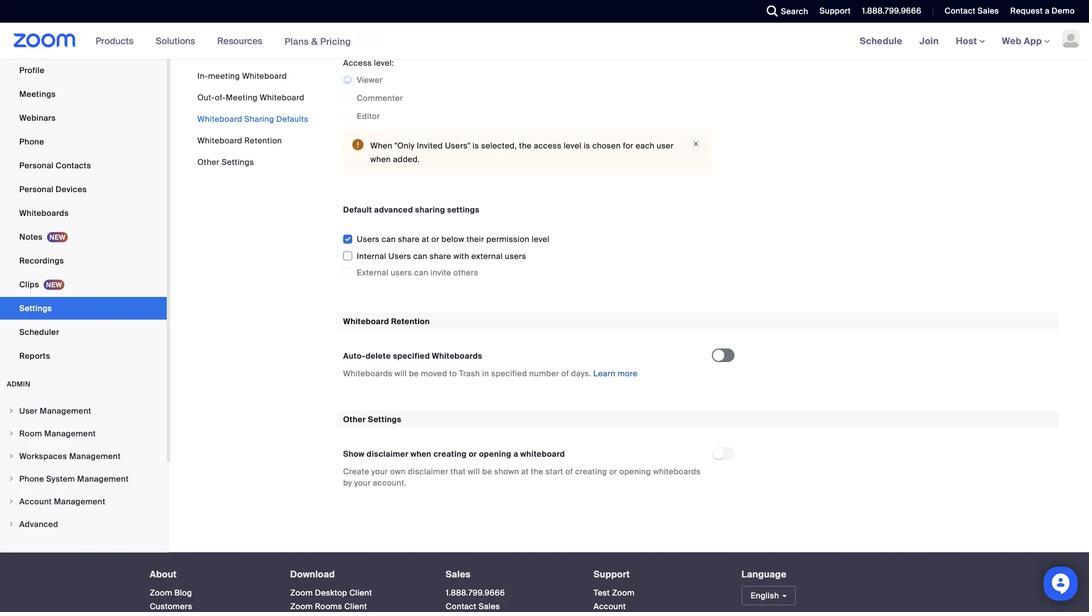 Task type: describe. For each thing, give the bounding box(es) containing it.
start
[[546, 467, 564, 478]]

devices
[[56, 184, 87, 195]]

advanced
[[374, 205, 413, 215]]

english
[[751, 591, 780, 602]]

0 vertical spatial whiteboard retention
[[198, 135, 282, 146]]

number
[[530, 369, 560, 379]]

advanced menu item
[[0, 514, 167, 536]]

same
[[357, 16, 378, 26]]

0 vertical spatial client
[[350, 588, 372, 599]]

0 vertical spatial users
[[357, 235, 380, 245]]

web
[[1003, 35, 1022, 47]]

customers link
[[150, 602, 192, 612]]

the inside when "only invited users" is selected, the access level is chosen for each user when added.
[[519, 141, 532, 151]]

profile link
[[0, 59, 167, 82]]

user management
[[19, 406, 91, 417]]

when "only invited users" is selected, the access level is chosen for each user when added. alert
[[343, 130, 712, 175]]

whiteboard retention inside "element"
[[343, 317, 430, 327]]

search
[[781, 6, 809, 16]]

whiteboards for whiteboards will be moved to trash in specified number of days. learn more
[[343, 369, 393, 379]]

whiteboards for whiteboards
[[19, 208, 69, 219]]

whiteboards
[[653, 467, 701, 478]]

whiteboard down of-
[[198, 114, 242, 124]]

out-of-meeting whiteboard link
[[198, 92, 305, 103]]

right image for room management
[[8, 431, 15, 438]]

english button
[[742, 587, 796, 606]]

0 horizontal spatial at
[[422, 235, 430, 245]]

test zoom account
[[594, 588, 635, 612]]

download link
[[290, 569, 335, 581]]

be inside create your own disclaimer that will be shown at the start of creating or opening whiteboards by your account.
[[482, 467, 492, 478]]

chosen
[[593, 141, 621, 151]]

1.888.799.9666 for 1.888.799.9666
[[863, 6, 922, 16]]

opening inside create your own disclaimer that will be shown at the start of creating or opening whiteboards by your account.
[[620, 467, 651, 478]]

clips link
[[0, 274, 167, 297]]

meetings
[[19, 89, 56, 100]]

settings link
[[0, 298, 167, 320]]

invite
[[431, 268, 452, 278]]

0 vertical spatial creating
[[434, 449, 467, 460]]

0 vertical spatial retention
[[244, 135, 282, 146]]

web app button
[[1003, 35, 1051, 47]]

account management
[[19, 497, 105, 508]]

1 vertical spatial sales
[[446, 569, 471, 581]]

other settings element
[[337, 412, 1060, 503]]

1 horizontal spatial contact
[[945, 6, 976, 16]]

account link
[[594, 602, 626, 612]]

disclaimer inside create your own disclaimer that will be shown at the start of creating or opening whiteboards by your account.
[[408, 467, 449, 478]]

personal contacts
[[19, 161, 91, 171]]

out-
[[198, 92, 215, 103]]

whiteboard sharing defaults link
[[198, 114, 309, 124]]

phone link
[[0, 131, 167, 154]]

1 horizontal spatial users
[[505, 251, 527, 262]]

desktop
[[315, 588, 347, 599]]

clips
[[19, 280, 39, 290]]

contact inside 1.888.799.9666 contact sales
[[446, 602, 477, 612]]

personal menu menu
[[0, 35, 167, 369]]

in-meeting whiteboard link
[[198, 71, 287, 81]]

room management menu item
[[0, 424, 167, 445]]

1 vertical spatial specified
[[491, 369, 527, 379]]

viewer
[[357, 75, 383, 85]]

selected,
[[481, 141, 517, 151]]

0 horizontal spatial other
[[198, 157, 220, 167]]

when
[[371, 141, 393, 151]]

scheduler
[[19, 327, 59, 338]]

added.
[[393, 154, 420, 165]]

language
[[742, 569, 787, 581]]

the inside create your own disclaimer that will be shown at the start of creating or opening whiteboards by your account.
[[531, 467, 544, 478]]

zoom down download at bottom
[[290, 588, 313, 599]]

access
[[534, 141, 562, 151]]

user
[[19, 406, 38, 417]]

whiteboard retention link
[[198, 135, 282, 146]]

resources
[[217, 35, 263, 47]]

level for access
[[564, 141, 582, 151]]

to
[[449, 369, 457, 379]]

close image
[[690, 139, 703, 149]]

zoom left rooms
[[290, 602, 313, 612]]

meeting
[[208, 71, 240, 81]]

webinars
[[19, 113, 56, 123]]

commenter
[[357, 93, 403, 103]]

join link
[[912, 23, 948, 59]]

retention inside whiteboard retention "element"
[[391, 317, 430, 327]]

test
[[594, 588, 610, 599]]

contact sales
[[945, 6, 1000, 16]]

anyone
[[357, 34, 386, 44]]

phone system management
[[19, 474, 129, 485]]

level for permission
[[532, 235, 550, 245]]

internal users can share with external users
[[357, 251, 527, 262]]

when inside when "only invited users" is selected, the access level is chosen for each user when added.
[[371, 154, 391, 165]]

whiteboard up out-of-meeting whiteboard link
[[242, 71, 287, 81]]

organization
[[380, 16, 428, 26]]

learn
[[594, 369, 616, 379]]

zoom inside test zoom account
[[612, 588, 635, 599]]

auto-
[[343, 351, 366, 362]]

zoom blog link
[[150, 588, 192, 599]]

shown
[[494, 467, 519, 478]]

webinars link
[[0, 107, 167, 130]]

1.888.799.9666 contact sales
[[446, 588, 505, 612]]

delete
[[366, 351, 391, 362]]

settings
[[447, 205, 480, 215]]

sharing
[[244, 114, 274, 124]]

whiteboard inside "element"
[[343, 317, 389, 327]]

same organization
[[357, 16, 428, 26]]

reports link
[[0, 345, 167, 368]]

others
[[454, 268, 479, 278]]

0 horizontal spatial specified
[[393, 351, 430, 362]]

each
[[636, 141, 655, 151]]

scheduler link
[[0, 322, 167, 344]]

1.888.799.9666 for 1.888.799.9666 contact sales
[[446, 588, 505, 599]]

external
[[472, 251, 503, 262]]

whiteboard retention element
[[337, 313, 1060, 393]]

creating inside create your own disclaimer that will be shown at the start of creating or opening whiteboards by your account.
[[576, 467, 608, 478]]

management for room management
[[44, 429, 96, 440]]

1 vertical spatial other
[[343, 415, 366, 425]]

personal
[[7, 15, 45, 24]]

product information navigation
[[87, 23, 360, 60]]

personal for personal contacts
[[19, 161, 54, 171]]

meetings navigation
[[852, 23, 1090, 60]]

plans
[[285, 35, 309, 47]]

"only
[[395, 141, 415, 151]]

0 vertical spatial share
[[398, 235, 420, 245]]

1 vertical spatial share
[[430, 251, 452, 262]]

resources button
[[217, 23, 268, 59]]

whiteboard up "defaults"
[[260, 92, 305, 103]]

menu bar containing in-meeting whiteboard
[[198, 70, 309, 168]]

who can access: option group
[[343, 0, 712, 48]]

phone system management menu item
[[0, 469, 167, 491]]

sharing
[[415, 205, 445, 215]]

zoom desktop client zoom rooms client
[[290, 588, 372, 612]]

0 vertical spatial support
[[820, 6, 851, 16]]

whiteboard up other settings link
[[198, 135, 242, 146]]

level:
[[374, 58, 394, 68]]

whiteboards will be moved to trash in specified number of days. learn more
[[343, 369, 638, 379]]

sales inside 1.888.799.9666 contact sales
[[479, 602, 500, 612]]

users can share at or below their permission level
[[357, 235, 550, 245]]

1 horizontal spatial users
[[389, 251, 411, 262]]

management for workspaces management
[[69, 452, 121, 462]]

blog
[[174, 588, 192, 599]]

of-
[[215, 92, 226, 103]]

personal for personal devices
[[19, 184, 54, 195]]



Task type: vqa. For each thing, say whether or not it's contained in the screenshot.


Task type: locate. For each thing, give the bounding box(es) containing it.
a inside other settings element
[[514, 449, 519, 460]]

settings down whiteboard retention link
[[222, 157, 254, 167]]

room management
[[19, 429, 96, 440]]

contact up host
[[945, 6, 976, 16]]

1 vertical spatial support
[[594, 569, 630, 581]]

1 horizontal spatial is
[[584, 141, 590, 151]]

download
[[290, 569, 335, 581]]

client right the desktop
[[350, 588, 372, 599]]

personal up personal devices
[[19, 161, 54, 171]]

1 horizontal spatial whiteboard retention
[[343, 317, 430, 327]]

customers
[[150, 602, 192, 612]]

whiteboard
[[521, 449, 565, 460]]

host
[[956, 35, 980, 47]]

trash
[[459, 369, 480, 379]]

zoom inside zoom blog customers
[[150, 588, 172, 599]]

whiteboard retention down whiteboard sharing defaults
[[198, 135, 282, 146]]

account management menu item
[[0, 492, 167, 513]]

users down permission
[[505, 251, 527, 262]]

profile picture image
[[1062, 30, 1081, 48]]

2 horizontal spatial or
[[610, 467, 618, 478]]

can up the "internal"
[[382, 235, 396, 245]]

1 vertical spatial whiteboard retention
[[343, 317, 430, 327]]

meetings link
[[0, 83, 167, 106]]

1 vertical spatial opening
[[620, 467, 651, 478]]

can for users
[[414, 268, 429, 278]]

user management menu item
[[0, 401, 167, 423]]

auto-delete specified whiteboards
[[343, 351, 483, 362]]

right image for advanced
[[8, 522, 15, 529]]

a up shown
[[514, 449, 519, 460]]

support right search
[[820, 6, 851, 16]]

will inside whiteboard retention "element"
[[395, 369, 407, 379]]

1 vertical spatial other settings
[[343, 415, 402, 425]]

right image inside account management menu item
[[8, 499, 15, 506]]

right image left the user
[[8, 408, 15, 415]]

0 vertical spatial personal
[[19, 161, 54, 171]]

0 horizontal spatial whiteboards
[[19, 208, 69, 219]]

can for users
[[414, 251, 428, 262]]

retention up the auto-delete specified whiteboards
[[391, 317, 430, 327]]

0 horizontal spatial is
[[473, 141, 479, 151]]

1 is from the left
[[473, 141, 479, 151]]

in
[[482, 369, 489, 379]]

management down room management menu item
[[69, 452, 121, 462]]

1 right image from the top
[[8, 408, 15, 415]]

whiteboards down personal devices
[[19, 208, 69, 219]]

account inside test zoom account
[[594, 602, 626, 612]]

warning image
[[352, 139, 364, 151]]

whiteboards inside personal menu menu
[[19, 208, 69, 219]]

other
[[198, 157, 220, 167], [343, 415, 366, 425]]

at up internal users can share with external users
[[422, 235, 430, 245]]

2 personal from the top
[[19, 184, 54, 195]]

2 vertical spatial whiteboards
[[343, 369, 393, 379]]

right image inside user management menu item
[[8, 408, 15, 415]]

sales down 1.888.799.9666 link
[[479, 602, 500, 612]]

recordings link
[[0, 250, 167, 273]]

0 horizontal spatial creating
[[434, 449, 467, 460]]

whiteboards down delete
[[343, 369, 393, 379]]

sales up host dropdown button
[[978, 6, 1000, 16]]

search button
[[759, 0, 812, 23]]

1.888.799.9666
[[863, 6, 922, 16], [446, 588, 505, 599]]

will down the auto-delete specified whiteboards
[[395, 369, 407, 379]]

right image inside workspaces management menu item
[[8, 454, 15, 461]]

settings inside personal menu menu
[[19, 304, 52, 314]]

schedule link
[[852, 23, 912, 59]]

support up test zoom link
[[594, 569, 630, 581]]

0 horizontal spatial your
[[354, 478, 371, 489]]

opening up shown
[[479, 449, 512, 460]]

request
[[1011, 6, 1043, 16]]

users right external
[[391, 268, 412, 278]]

0 vertical spatial sales
[[978, 6, 1000, 16]]

settings
[[222, 157, 254, 167], [19, 304, 52, 314], [368, 415, 402, 425]]

more
[[618, 369, 638, 379]]

workspaces
[[19, 452, 67, 462]]

0 horizontal spatial whiteboard retention
[[198, 135, 282, 146]]

0 horizontal spatial users
[[391, 268, 412, 278]]

solutions button
[[156, 23, 200, 59]]

2 vertical spatial settings
[[368, 415, 402, 425]]

level right permission
[[532, 235, 550, 245]]

specified right in
[[491, 369, 527, 379]]

2 horizontal spatial settings
[[368, 415, 402, 425]]

share up "invite"
[[430, 251, 452, 262]]

right image for account management
[[8, 499, 15, 506]]

1 horizontal spatial at
[[521, 467, 529, 478]]

right image left room
[[8, 431, 15, 438]]

right image
[[8, 408, 15, 415], [8, 431, 15, 438], [8, 476, 15, 483], [8, 499, 15, 506]]

0 vertical spatial account
[[19, 497, 52, 508]]

phone inside personal menu menu
[[19, 137, 44, 147]]

profile
[[19, 65, 45, 76]]

1 vertical spatial right image
[[8, 522, 15, 529]]

1 vertical spatial contact
[[446, 602, 477, 612]]

whiteboard up auto-
[[343, 317, 389, 327]]

other down whiteboard retention link
[[198, 157, 220, 167]]

products button
[[96, 23, 139, 59]]

or
[[432, 235, 440, 245], [469, 449, 477, 460], [610, 467, 618, 478]]

level inside when "only invited users" is selected, the access level is chosen for each user when added.
[[564, 141, 582, 151]]

1 vertical spatial client
[[345, 602, 367, 612]]

right image left workspaces
[[8, 454, 15, 461]]

rooms
[[315, 602, 342, 612]]

about
[[150, 569, 177, 581]]

1 vertical spatial personal
[[19, 184, 54, 195]]

1 vertical spatial retention
[[391, 317, 430, 327]]

of left days.
[[562, 369, 569, 379]]

whiteboard retention up delete
[[343, 317, 430, 327]]

0 horizontal spatial opening
[[479, 449, 512, 460]]

be down the auto-delete specified whiteboards
[[409, 369, 419, 379]]

1 vertical spatial creating
[[576, 467, 608, 478]]

in-
[[198, 71, 208, 81]]

when inside other settings element
[[411, 449, 432, 460]]

settings up scheduler
[[19, 304, 52, 314]]

specified up moved
[[393, 351, 430, 362]]

menu bar
[[198, 70, 309, 168]]

1 horizontal spatial your
[[372, 467, 388, 478]]

1 horizontal spatial a
[[1045, 6, 1050, 16]]

internal
[[357, 251, 387, 262]]

other settings up 'show'
[[343, 415, 402, 425]]

right image left account management
[[8, 499, 15, 506]]

personal contacts link
[[0, 155, 167, 177]]

host button
[[956, 35, 986, 47]]

request a demo link
[[1002, 0, 1090, 23], [1011, 6, 1075, 16]]

right image inside the phone system management menu item
[[8, 476, 15, 483]]

0 vertical spatial will
[[395, 369, 407, 379]]

notes
[[19, 232, 43, 243]]

1 horizontal spatial share
[[430, 251, 452, 262]]

0 vertical spatial level
[[564, 141, 582, 151]]

0 vertical spatial can
[[382, 235, 396, 245]]

management down the phone system management menu item
[[54, 497, 105, 508]]

2 vertical spatial sales
[[479, 602, 500, 612]]

whiteboard
[[242, 71, 287, 81], [260, 92, 305, 103], [198, 114, 242, 124], [198, 135, 242, 146], [343, 317, 389, 327]]

the left access
[[519, 141, 532, 151]]

right image for user management
[[8, 408, 15, 415]]

1 vertical spatial when
[[411, 449, 432, 460]]

1.888.799.9666 link
[[446, 588, 505, 599]]

be
[[409, 369, 419, 379], [482, 467, 492, 478]]

management down workspaces management menu item
[[77, 474, 129, 485]]

1 phone from the top
[[19, 137, 44, 147]]

1 vertical spatial at
[[521, 467, 529, 478]]

1 right image from the top
[[8, 454, 15, 461]]

management for account management
[[54, 497, 105, 508]]

3 right image from the top
[[8, 476, 15, 483]]

4 right image from the top
[[8, 499, 15, 506]]

admin
[[7, 381, 31, 389]]

2 right image from the top
[[8, 431, 15, 438]]

right image inside room management menu item
[[8, 431, 15, 438]]

2 horizontal spatial whiteboards
[[432, 351, 483, 362]]

at right shown
[[521, 467, 529, 478]]

of inside whiteboard retention "element"
[[562, 369, 569, 379]]

0 vertical spatial the
[[519, 141, 532, 151]]

creating up that
[[434, 449, 467, 460]]

management for user management
[[40, 406, 91, 417]]

disclaimer
[[367, 449, 409, 460], [408, 467, 449, 478]]

at
[[422, 235, 430, 245], [521, 467, 529, 478]]

right image inside advanced menu item
[[8, 522, 15, 529]]

external users can invite others
[[357, 268, 479, 278]]

user
[[657, 141, 674, 151]]

phone for phone system management
[[19, 474, 44, 485]]

home link
[[0, 35, 167, 58]]

0 horizontal spatial level
[[532, 235, 550, 245]]

default
[[343, 205, 372, 215]]

zoom up account 'link'
[[612, 588, 635, 599]]

0 horizontal spatial support
[[594, 569, 630, 581]]

the left start
[[531, 467, 544, 478]]

0 vertical spatial or
[[432, 235, 440, 245]]

0 horizontal spatial or
[[432, 235, 440, 245]]

right image
[[8, 454, 15, 461], [8, 522, 15, 529]]

contact down 1.888.799.9666 link
[[446, 602, 477, 612]]

a
[[1045, 6, 1050, 16], [514, 449, 519, 460]]

invited
[[417, 141, 443, 151]]

can up "external users can invite others"
[[414, 251, 428, 262]]

1 vertical spatial will
[[468, 467, 480, 478]]

1 vertical spatial users
[[389, 251, 411, 262]]

management up workspaces management
[[44, 429, 96, 440]]

is
[[473, 141, 479, 151], [584, 141, 590, 151]]

is left chosen
[[584, 141, 590, 151]]

access level:
[[343, 58, 394, 68]]

or inside create your own disclaimer that will be shown at the start of creating or opening whiteboards by your account.
[[610, 467, 618, 478]]

0 horizontal spatial share
[[398, 235, 420, 245]]

of
[[562, 369, 569, 379], [566, 467, 573, 478]]

1 vertical spatial the
[[531, 467, 544, 478]]

creating
[[434, 449, 467, 460], [576, 467, 608, 478]]

sales
[[978, 6, 1000, 16], [446, 569, 471, 581], [479, 602, 500, 612]]

will right that
[[468, 467, 480, 478]]

admin menu menu
[[0, 401, 167, 537]]

reports
[[19, 351, 50, 362]]

of inside create your own disclaimer that will be shown at the start of creating or opening whiteboards by your account.
[[566, 467, 573, 478]]

0 horizontal spatial other settings
[[198, 157, 254, 167]]

test zoom link
[[594, 588, 635, 599]]

advanced
[[19, 520, 58, 530]]

1 vertical spatial or
[[469, 449, 477, 460]]

&
[[311, 35, 318, 47]]

or for opening
[[469, 449, 477, 460]]

1.888.799.9666 up schedule
[[863, 6, 922, 16]]

will inside create your own disclaimer that will be shown at the start of creating or opening whiteboards by your account.
[[468, 467, 480, 478]]

phone down workspaces
[[19, 474, 44, 485]]

1 horizontal spatial other settings
[[343, 415, 402, 425]]

own
[[390, 467, 406, 478]]

moved
[[421, 369, 447, 379]]

0 vertical spatial disclaimer
[[367, 449, 409, 460]]

of right start
[[566, 467, 573, 478]]

client right rooms
[[345, 602, 367, 612]]

personal devices
[[19, 184, 87, 195]]

account up advanced
[[19, 497, 52, 508]]

2 is from the left
[[584, 141, 590, 151]]

be inside whiteboard retention "element"
[[409, 369, 419, 379]]

whiteboard sharing defaults
[[198, 114, 309, 124]]

right image left advanced
[[8, 522, 15, 529]]

web app
[[1003, 35, 1043, 47]]

0 vertical spatial specified
[[393, 351, 430, 362]]

0 vertical spatial other settings
[[198, 157, 254, 167]]

learn more link
[[594, 369, 638, 379]]

account down test zoom link
[[594, 602, 626, 612]]

pricing
[[320, 35, 351, 47]]

1 horizontal spatial be
[[482, 467, 492, 478]]

permission
[[487, 235, 530, 245]]

1 horizontal spatial or
[[469, 449, 477, 460]]

whiteboards up to
[[432, 351, 483, 362]]

creating right start
[[576, 467, 608, 478]]

workspaces management
[[19, 452, 121, 462]]

right image for phone system management
[[8, 476, 15, 483]]

zoom up customers link in the left of the page
[[150, 588, 172, 599]]

0 horizontal spatial will
[[395, 369, 407, 379]]

1 horizontal spatial creating
[[576, 467, 608, 478]]

0 horizontal spatial contact
[[446, 602, 477, 612]]

your
[[372, 467, 388, 478], [354, 478, 371, 489]]

other up 'show'
[[343, 415, 366, 425]]

0 horizontal spatial retention
[[244, 135, 282, 146]]

0 vertical spatial a
[[1045, 6, 1050, 16]]

0 horizontal spatial account
[[19, 497, 52, 508]]

retention down "sharing"
[[244, 135, 282, 146]]

2 right image from the top
[[8, 522, 15, 529]]

is right users"
[[473, 141, 479, 151]]

2 vertical spatial can
[[414, 268, 429, 278]]

be left shown
[[482, 467, 492, 478]]

workspaces management menu item
[[0, 446, 167, 468]]

1 horizontal spatial retention
[[391, 317, 430, 327]]

1 vertical spatial level
[[532, 235, 550, 245]]

right image left system
[[8, 476, 15, 483]]

1 vertical spatial your
[[354, 478, 371, 489]]

share down default advanced sharing settings
[[398, 235, 420, 245]]

products
[[96, 35, 134, 47]]

0 horizontal spatial settings
[[19, 304, 52, 314]]

or for below
[[432, 235, 440, 245]]

0 vertical spatial 1.888.799.9666
[[863, 6, 922, 16]]

0 vertical spatial at
[[422, 235, 430, 245]]

0 vertical spatial your
[[372, 467, 388, 478]]

by
[[343, 478, 352, 489]]

support
[[820, 6, 851, 16], [594, 569, 630, 581]]

0 vertical spatial whiteboards
[[19, 208, 69, 219]]

editor
[[357, 111, 380, 122]]

1 horizontal spatial support
[[820, 6, 851, 16]]

1 vertical spatial be
[[482, 467, 492, 478]]

0 vertical spatial other
[[198, 157, 220, 167]]

join
[[920, 35, 939, 47]]

phone
[[19, 137, 44, 147], [19, 474, 44, 485]]

1 horizontal spatial settings
[[222, 157, 254, 167]]

2 vertical spatial or
[[610, 467, 618, 478]]

right image for workspaces management
[[8, 454, 15, 461]]

0 horizontal spatial a
[[514, 449, 519, 460]]

at inside create your own disclaimer that will be shown at the start of creating or opening whiteboards by your account.
[[521, 467, 529, 478]]

whiteboards
[[19, 208, 69, 219], [432, 351, 483, 362], [343, 369, 393, 379]]

zoom logo image
[[14, 33, 76, 48]]

0 vertical spatial right image
[[8, 454, 15, 461]]

other settings down whiteboard retention link
[[198, 157, 254, 167]]

personal down personal contacts
[[19, 184, 54, 195]]

1.888.799.9666 down sales link
[[446, 588, 505, 599]]

contact sales link
[[937, 0, 1002, 23], [945, 6, 1000, 16], [446, 602, 500, 612]]

1 horizontal spatial when
[[411, 449, 432, 460]]

your down create
[[354, 478, 371, 489]]

can left "invite"
[[414, 268, 429, 278]]

0 vertical spatial users
[[505, 251, 527, 262]]

1 horizontal spatial other
[[343, 415, 366, 425]]

disclaimer up own
[[367, 449, 409, 460]]

1 horizontal spatial whiteboards
[[343, 369, 393, 379]]

disclaimer left that
[[408, 467, 449, 478]]

a left demo
[[1045, 6, 1050, 16]]

0 horizontal spatial sales
[[446, 569, 471, 581]]

0 vertical spatial be
[[409, 369, 419, 379]]

users"
[[445, 141, 471, 151]]

access level: option group
[[343, 71, 712, 126]]

1 vertical spatial phone
[[19, 474, 44, 485]]

phone for phone
[[19, 137, 44, 147]]

level right access
[[564, 141, 582, 151]]

management up room management
[[40, 406, 91, 417]]

phone inside menu item
[[19, 474, 44, 485]]

that
[[451, 467, 466, 478]]

0 vertical spatial settings
[[222, 157, 254, 167]]

banner
[[0, 23, 1090, 60]]

1 horizontal spatial specified
[[491, 369, 527, 379]]

settings up own
[[368, 415, 402, 425]]

phone down webinars
[[19, 137, 44, 147]]

1 vertical spatial whiteboards
[[432, 351, 483, 362]]

sales up 1.888.799.9666 link
[[446, 569, 471, 581]]

users up the "internal"
[[357, 235, 380, 245]]

1 horizontal spatial will
[[468, 467, 480, 478]]

1 horizontal spatial level
[[564, 141, 582, 151]]

account inside menu item
[[19, 497, 52, 508]]

banner containing products
[[0, 23, 1090, 60]]

2 horizontal spatial sales
[[978, 6, 1000, 16]]

0 vertical spatial phone
[[19, 137, 44, 147]]

show disclaimer when creating or opening a whiteboard
[[343, 449, 565, 460]]

2 phone from the top
[[19, 474, 44, 485]]

solutions
[[156, 35, 195, 47]]

your up the account.
[[372, 467, 388, 478]]

opening left whiteboards
[[620, 467, 651, 478]]

whiteboards link
[[0, 202, 167, 225]]

1 vertical spatial of
[[566, 467, 573, 478]]

1 personal from the top
[[19, 161, 54, 171]]

users up "external users can invite others"
[[389, 251, 411, 262]]



